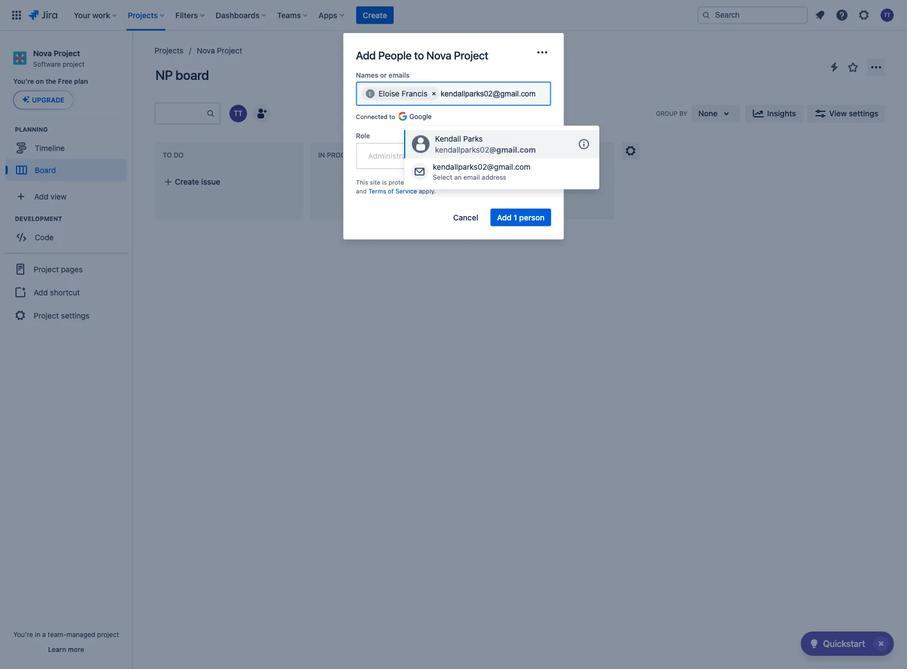 Task type: describe. For each thing, give the bounding box(es) containing it.
board
[[35, 165, 56, 175]]

project settings link
[[4, 304, 128, 328]]

cancel button
[[447, 209, 485, 226]]

add for add shortcut
[[34, 288, 48, 297]]

you're for you're in a team-managed project
[[13, 631, 33, 639]]

create for create issue
[[175, 177, 199, 186]]

create issue button
[[157, 172, 301, 192]]

do
[[174, 152, 184, 159]]

project pages link
[[4, 257, 128, 282]]

check image
[[808, 638, 821, 651]]

1 horizontal spatial project
[[97, 631, 119, 639]]

development group
[[6, 214, 132, 252]]

names or emails
[[356, 71, 410, 79]]

nova for nova project
[[197, 46, 215, 55]]

team-
[[48, 631, 66, 639]]

by inside this site is protected by recaptcha and the google privacy policy and terms of service apply.
[[419, 179, 426, 186]]

dismiss quickstart image
[[873, 636, 890, 653]]

@gmail.com
[[489, 145, 536, 154]]

role
[[356, 132, 370, 140]]

primary element
[[7, 0, 698, 31]]

Names or emails text field
[[441, 90, 537, 98]]

plan
[[74, 78, 88, 85]]

board
[[176, 67, 209, 83]]

kendall parks kendallparks02 @gmail.com
[[435, 134, 536, 154]]

address
[[482, 173, 507, 181]]

nova project link
[[197, 44, 242, 57]]

kendall
[[435, 134, 461, 143]]

projects
[[154, 46, 184, 55]]

to
[[163, 152, 172, 159]]

development
[[15, 215, 62, 222]]

timeline
[[35, 143, 65, 152]]

on
[[36, 78, 44, 85]]

more
[[68, 646, 84, 654]]

nova project software project
[[33, 49, 85, 68]]

select
[[433, 173, 453, 181]]

site
[[370, 179, 381, 186]]

terry turtle image
[[229, 105, 247, 122]]

upgrade button
[[14, 91, 73, 109]]

an
[[454, 173, 462, 181]]

in progress
[[318, 152, 363, 159]]

is
[[382, 179, 387, 186]]

insights
[[768, 109, 796, 118]]

progress
[[327, 152, 363, 159]]

1 horizontal spatial and
[[464, 179, 475, 186]]

recaptcha
[[427, 179, 462, 186]]

terms
[[369, 187, 386, 195]]

this site is protected by recaptcha and the google privacy policy and terms of service apply.
[[356, 179, 550, 195]]

kendallparks02@gmail.com select an email address
[[433, 163, 531, 181]]

0 vertical spatial to
[[414, 49, 424, 62]]

star np board image
[[847, 61, 860, 74]]

group
[[656, 110, 678, 117]]

software
[[33, 60, 61, 68]]

francis
[[402, 89, 428, 98]]

learn more button
[[48, 645, 84, 654]]

insights button
[[746, 105, 803, 122]]

2 horizontal spatial nova
[[427, 49, 452, 62]]

insights image
[[752, 107, 765, 120]]

clear image
[[430, 89, 439, 98]]

google inside this site is protected by recaptcha and the google privacy policy and terms of service apply.
[[488, 179, 508, 186]]

create button
[[356, 6, 394, 24]]

project inside nova project software project
[[63, 60, 85, 68]]

quickstart button
[[801, 632, 894, 656]]

issue
[[201, 177, 220, 186]]

this
[[356, 179, 368, 186]]

project pages
[[34, 265, 83, 274]]

1 horizontal spatial by
[[680, 110, 688, 117]]

you're on the free plan
[[13, 78, 88, 85]]

np
[[156, 67, 173, 83]]

configure board image
[[624, 145, 638, 158]]

eloise
[[379, 89, 400, 98]]

pages
[[61, 265, 83, 274]]

add for add people to nova project
[[356, 49, 376, 62]]

cancel
[[453, 213, 478, 222]]

service
[[396, 187, 417, 195]]

projects link
[[154, 44, 184, 57]]

eloise francis image
[[366, 89, 375, 98]]

project inside "link"
[[217, 46, 242, 55]]



Task type: vqa. For each thing, say whether or not it's contained in the screenshot.
Configuration group
no



Task type: locate. For each thing, give the bounding box(es) containing it.
you're left on
[[13, 78, 34, 85]]

np board
[[156, 67, 209, 83]]

Search field
[[698, 6, 808, 24]]

to right connected
[[389, 113, 395, 121]]

0 horizontal spatial add
[[34, 288, 48, 297]]

names
[[356, 71, 378, 79]]

0 vertical spatial project
[[63, 60, 85, 68]]

create left issue
[[175, 177, 199, 186]]

privacy policy link
[[510, 179, 550, 186]]

you're
[[13, 78, 34, 85], [13, 631, 33, 639]]

add people to nova project
[[356, 49, 489, 62]]

0 vertical spatial by
[[680, 110, 688, 117]]

add 1 person
[[497, 213, 545, 222]]

0 horizontal spatial project
[[63, 60, 85, 68]]

Search this board text field
[[156, 104, 206, 124]]

google inside google "link"
[[410, 113, 432, 121]]

by right group
[[680, 110, 688, 117]]

add up names
[[356, 49, 376, 62]]

and
[[464, 179, 475, 186], [356, 187, 367, 195]]

nova for nova project software project
[[33, 49, 52, 58]]

google down francis
[[410, 113, 432, 121]]

learn more
[[48, 646, 84, 654]]

group by
[[656, 110, 688, 117]]

create issue
[[175, 177, 220, 186]]

parks
[[463, 134, 483, 143]]

group
[[4, 253, 128, 331]]

1 you're from the top
[[13, 78, 34, 85]]

and right an
[[464, 179, 475, 186]]

add inside 'button'
[[34, 288, 48, 297]]

project
[[217, 46, 242, 55], [54, 49, 80, 58], [454, 49, 489, 62], [34, 265, 59, 274], [34, 311, 59, 320]]

select an email address image
[[413, 165, 426, 178]]

add
[[356, 49, 376, 62], [497, 213, 512, 222], [34, 288, 48, 297]]

project inside nova project software project
[[54, 49, 80, 58]]

1 vertical spatial create
[[175, 177, 199, 186]]

google down kendallparks02@gmail.com
[[488, 179, 508, 186]]

more image
[[536, 46, 549, 59]]

1 vertical spatial project
[[97, 631, 119, 639]]

nova inside "link"
[[197, 46, 215, 55]]

policy
[[533, 179, 550, 186]]

create inside button
[[175, 177, 199, 186]]

0 vertical spatial the
[[46, 78, 56, 85]]

nova up board
[[197, 46, 215, 55]]

1 horizontal spatial the
[[476, 179, 486, 186]]

connected to
[[356, 113, 395, 121]]

0 horizontal spatial and
[[356, 187, 367, 195]]

managed
[[66, 631, 95, 639]]

create banner
[[0, 0, 907, 31]]

learn
[[48, 646, 66, 654]]

1 vertical spatial add
[[497, 213, 512, 222]]

0 horizontal spatial create
[[175, 177, 199, 186]]

2 you're from the top
[[13, 631, 33, 639]]

search image
[[702, 11, 711, 20]]

add for add 1 person
[[497, 213, 512, 222]]

eloise francis
[[379, 89, 428, 98]]

add people image
[[255, 107, 268, 120]]

nova up clear icon
[[427, 49, 452, 62]]

project up the plan
[[63, 60, 85, 68]]

protected
[[389, 179, 417, 186]]

board link
[[6, 159, 127, 181]]

to
[[414, 49, 424, 62], [389, 113, 395, 121]]

0 vertical spatial you're
[[13, 78, 34, 85]]

0 vertical spatial google
[[410, 113, 432, 121]]

1 vertical spatial you're
[[13, 631, 33, 639]]

in
[[318, 152, 325, 159]]

1 vertical spatial and
[[356, 187, 367, 195]]

you're in a team-managed project
[[13, 631, 119, 639]]

the right on
[[46, 78, 56, 85]]

add shortcut button
[[4, 282, 128, 304]]

add inside button
[[497, 213, 512, 222]]

add 1 person button
[[491, 209, 551, 226]]

1 horizontal spatial add
[[356, 49, 376, 62]]

to do
[[163, 152, 184, 159]]

create up people
[[363, 10, 387, 20]]

or
[[380, 71, 387, 79]]

terms of service link
[[369, 187, 417, 195]]

automations menu button icon image
[[828, 60, 841, 74]]

timeline link
[[6, 137, 127, 159]]

a
[[42, 631, 46, 639]]

add left "shortcut"
[[34, 288, 48, 297]]

1 horizontal spatial to
[[414, 49, 424, 62]]

create
[[363, 10, 387, 20], [175, 177, 199, 186]]

privacy
[[510, 179, 531, 186]]

kendallparks02
[[435, 145, 489, 154]]

create for create
[[363, 10, 387, 20]]

shortcut
[[50, 288, 80, 297]]

0 horizontal spatial to
[[389, 113, 395, 121]]

you're for you're on the free plan
[[13, 78, 34, 85]]

project right managed
[[97, 631, 119, 639]]

project settings
[[34, 311, 90, 320]]

nova up 'software'
[[33, 49, 52, 58]]

create inside button
[[363, 10, 387, 20]]

0 horizontal spatial the
[[46, 78, 56, 85]]

group containing project pages
[[4, 253, 128, 331]]

kendall parks image
[[412, 135, 430, 153]]

1 vertical spatial by
[[419, 179, 426, 186]]

1 vertical spatial google
[[488, 179, 508, 186]]

add left 1
[[497, 213, 512, 222]]

kendallparks02@gmail.com
[[433, 163, 531, 172]]

in
[[35, 631, 40, 639]]

settings
[[61, 311, 90, 320]]

jira image
[[29, 9, 57, 22], [29, 9, 57, 22]]

1 horizontal spatial nova
[[197, 46, 215, 55]]

apply.
[[419, 187, 436, 195]]

of
[[388, 187, 394, 195]]

the inside this site is protected by recaptcha and the google privacy policy and terms of service apply.
[[476, 179, 486, 186]]

planning group
[[6, 125, 132, 184]]

code link
[[6, 226, 127, 248]]

1 vertical spatial the
[[476, 179, 486, 186]]

and down this
[[356, 187, 367, 195]]

by
[[680, 110, 688, 117], [419, 179, 426, 186]]

the
[[46, 78, 56, 85], [476, 179, 486, 186]]

nova inside nova project software project
[[33, 49, 52, 58]]

2 horizontal spatial add
[[497, 213, 512, 222]]

you're left in
[[13, 631, 33, 639]]

project
[[63, 60, 85, 68], [97, 631, 119, 639]]

people
[[378, 49, 412, 62]]

2 vertical spatial add
[[34, 288, 48, 297]]

google
[[410, 113, 432, 121], [488, 179, 508, 186]]

0 horizontal spatial nova
[[33, 49, 52, 58]]

1 horizontal spatial create
[[363, 10, 387, 20]]

0 vertical spatial create
[[363, 10, 387, 20]]

done
[[474, 152, 493, 159]]

email
[[464, 173, 480, 181]]

google link
[[399, 112, 434, 122]]

connected
[[356, 113, 388, 121]]

by up apply.
[[419, 179, 426, 186]]

0 horizontal spatial by
[[419, 179, 426, 186]]

person
[[519, 213, 545, 222]]

1 horizontal spatial google
[[488, 179, 508, 186]]

add shortcut
[[34, 288, 80, 297]]

nova
[[197, 46, 215, 55], [33, 49, 52, 58], [427, 49, 452, 62]]

nova project
[[197, 46, 242, 55]]

1
[[514, 213, 517, 222]]

to right people
[[414, 49, 424, 62]]

emails
[[389, 71, 410, 79]]

1 vertical spatial to
[[389, 113, 395, 121]]

code
[[35, 233, 54, 242]]

quickstart
[[823, 639, 866, 650]]

the down kendallparks02@gmail.com
[[476, 179, 486, 186]]

upgrade
[[32, 96, 64, 104]]

0 horizontal spatial google
[[410, 113, 432, 121]]

planning
[[15, 126, 48, 133]]

0 vertical spatial and
[[464, 179, 475, 186]]

0 vertical spatial add
[[356, 49, 376, 62]]

free
[[58, 78, 72, 85]]



